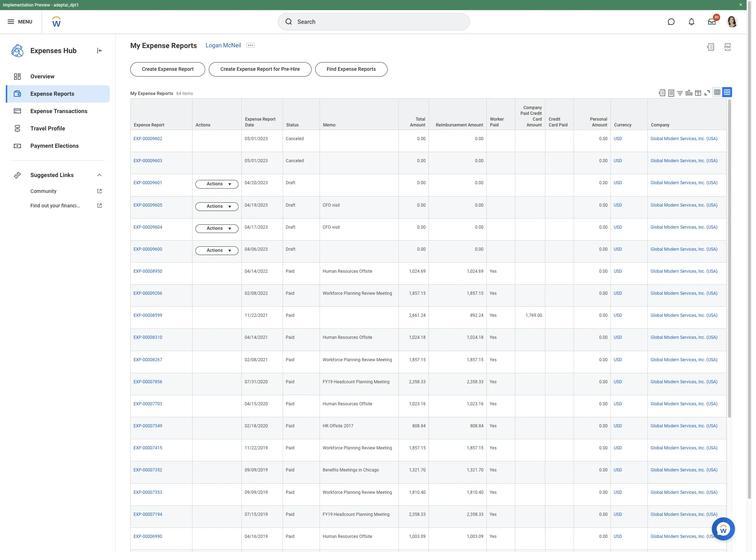 Task type: vqa. For each thing, say whether or not it's contained in the screenshot.


Task type: describe. For each thing, give the bounding box(es) containing it.
report left for
[[257, 66, 272, 72]]

8 (usa) from the top
[[706, 291, 718, 296]]

global modern services, inc. (usa) for usd link for exp-00007353
[[651, 491, 718, 496]]

status
[[286, 123, 299, 128]]

being
[[93, 203, 105, 209]]

11 services, from the top
[[680, 358, 697, 363]]

modern for global modern services, inc. (usa) link related to row containing exp-00007194
[[664, 513, 679, 518]]

visit for 04/19/2023
[[332, 203, 340, 208]]

04/06/2023
[[245, 247, 268, 252]]

892.24
[[470, 314, 484, 319]]

implementation
[[3, 3, 34, 8]]

cfo for 04/19/2023
[[323, 203, 331, 208]]

17 row from the top
[[130, 551, 727, 553]]

company paid credit card amount
[[520, 105, 542, 128]]

services, for fourth actions row from the top of the page
[[680, 247, 697, 252]]

chicago
[[363, 468, 379, 474]]

expense inside expense report popup button
[[134, 123, 150, 128]]

inc. for 3rd actions row from the top
[[698, 225, 705, 230]]

offsite for 1,024.69
[[359, 269, 372, 274]]

my expense reports 64 items
[[130, 91, 193, 96]]

yes for exp-00008310
[[490, 336, 497, 341]]

exp-00007353 link
[[134, 489, 162, 496]]

exp-00006990 link
[[134, 533, 162, 540]]

expense inside expense report date
[[245, 117, 262, 122]]

exp-00007352
[[134, 468, 162, 474]]

exp-00007353
[[134, 491, 162, 496]]

payment
[[30, 143, 53, 149]]

exp-00009605
[[134, 203, 162, 208]]

draft for 04/19/2023
[[286, 203, 295, 208]]

expense reports
[[30, 90, 74, 97]]

exp-00009602
[[134, 136, 162, 142]]

2 caret down image from the top
[[226, 248, 234, 254]]

(usa) for usd link corresponding to exp-00009603
[[706, 159, 718, 164]]

offsite for 1,023.16
[[359, 402, 372, 407]]

04/19/2023
[[245, 203, 268, 208]]

row containing company paid credit card amount
[[130, 98, 727, 130]]

worker paid
[[490, 117, 504, 128]]

modern for global modern services, inc. (usa) link related to row containing exp-00007352
[[664, 468, 679, 474]]

05/01/2023 for exp-00009602
[[245, 136, 268, 142]]

reports inside navigation pane region
[[54, 90, 74, 97]]

global for usd link corresponding to exp-00008950
[[651, 269, 663, 274]]

hr offsite 2017
[[323, 424, 353, 429]]

inc. for fourth actions row from the top of the page
[[698, 247, 705, 252]]

15 usd link from the top
[[614, 445, 622, 451]]

14 (usa) from the top
[[706, 424, 718, 429]]

company for company
[[651, 123, 669, 128]]

actions button
[[192, 99, 241, 130]]

travel
[[30, 125, 46, 132]]

community link
[[6, 184, 110, 199]]

4 actions button from the top
[[195, 247, 226, 255]]

row containing exp-00006990
[[130, 529, 727, 551]]

exp- for 00009603
[[134, 159, 143, 164]]

review for 09/09/2019
[[362, 491, 375, 496]]

14 inc. from the top
[[698, 424, 705, 429]]

workforce for 11/22/2019
[[323, 446, 343, 451]]

expenses hub element
[[30, 46, 89, 56]]

09/09/2019 for workforce planning review meeting
[[245, 491, 268, 496]]

3 yes from the top
[[490, 314, 497, 319]]

yes for exp-00008267
[[490, 358, 497, 363]]

00006990
[[143, 535, 162, 540]]

02/08/2022
[[245, 291, 268, 296]]

expense inside expense transactions link
[[30, 108, 52, 115]]

suggested
[[30, 172, 58, 179]]

9 usd link from the top
[[614, 312, 622, 319]]

personal
[[590, 117, 607, 122]]

expense report date button
[[242, 99, 283, 130]]

3 global modern services, inc. (usa) link from the top
[[651, 179, 718, 186]]

find expense reports
[[327, 66, 376, 72]]

(usa) for usd link corresponding to exp-00008950
[[706, 269, 718, 274]]

8 global from the top
[[651, 291, 663, 296]]

09/09/2019 for benefits meetings in chicago
[[245, 468, 268, 474]]

exp-00007415
[[134, 446, 162, 451]]

row containing exp-00009603
[[130, 152, 727, 175]]

2 808.84 from the left
[[470, 424, 484, 429]]

actions for actions popup button
[[196, 123, 210, 128]]

cfo visit for 04/19/2023
[[323, 203, 340, 208]]

your
[[50, 203, 60, 209]]

(usa) for usd link for exp-00008310
[[706, 336, 718, 341]]

3 usd link from the top
[[614, 179, 622, 186]]

00008950
[[143, 269, 162, 274]]

yes for exp-00008950
[[490, 269, 497, 274]]

modern for global modern services, inc. (usa) link associated with row containing exp-00007856
[[664, 380, 679, 385]]

expense inside find expense reports button
[[338, 66, 357, 72]]

human for 04/14/2022
[[323, 269, 337, 274]]

2 1,321.70 from the left
[[467, 468, 484, 474]]

global modern services, inc. (usa) for exp-00007352 usd link
[[651, 468, 718, 474]]

11 global from the top
[[651, 358, 663, 363]]

human resources offsite for 1,024.69
[[323, 269, 372, 274]]

1 1,321.70 from the left
[[409, 468, 426, 474]]

1 caret down image from the top
[[226, 182, 234, 188]]

inbox large image
[[708, 18, 715, 25]]

2 1,024.18 from the left
[[467, 336, 484, 341]]

search image
[[284, 17, 293, 26]]

company paid credit card amount button
[[515, 99, 545, 130]]

create expense report
[[142, 66, 194, 72]]

menu banner
[[0, 0, 747, 33]]

8 global modern services, inc. (usa) from the top
[[651, 291, 718, 296]]

3 services, from the top
[[680, 181, 697, 186]]

13 yes from the top
[[490, 535, 497, 540]]

modern for global modern services, inc. (usa) link corresponding to row containing exp-00006990
[[664, 535, 679, 540]]

services, for row containing exp-00009603
[[680, 159, 697, 164]]

well-
[[82, 203, 93, 209]]

exp- for 00009604
[[134, 225, 143, 230]]

row containing exp-00008950
[[130, 263, 727, 285]]

usd link for exp-00009206
[[614, 290, 622, 296]]

3 (usa) from the top
[[706, 181, 718, 186]]

expense reports link
[[6, 85, 110, 103]]

workforce for 02/08/2022
[[323, 291, 343, 296]]

00009603
[[143, 159, 162, 164]]

exp-00007549
[[134, 424, 162, 429]]

row containing exp-00009602
[[130, 130, 727, 152]]

navigation pane region
[[0, 33, 116, 553]]

modern for fourth actions row from the top of the page global modern services, inc. (usa) link
[[664, 247, 679, 252]]

14 global modern services, inc. (usa) link from the top
[[651, 423, 718, 429]]

row containing exp-00007194
[[130, 507, 727, 529]]

suggested links button
[[6, 167, 110, 184]]

1 actions button from the top
[[195, 180, 226, 189]]

exp- for 00007415
[[134, 446, 143, 451]]

justify image
[[7, 17, 15, 26]]

modern for ninth global modern services, inc. (usa) link from the bottom
[[664, 358, 679, 363]]

close environment banner image
[[739, 3, 743, 7]]

timeline milestone image
[[13, 124, 22, 133]]

global modern services, inc. (usa) for usd link related to exp-00009602
[[651, 136, 718, 142]]

04/16/2019
[[245, 535, 268, 540]]

reimbursement
[[436, 123, 467, 128]]

14 global from the top
[[651, 424, 663, 429]]

workforce planning review meeting for 11/22/2019
[[323, 446, 392, 451]]

meeting for 09/09/2019
[[376, 491, 392, 496]]

exp-00007415 link
[[134, 445, 162, 451]]

2 1,003.09 from the left
[[467, 535, 484, 540]]

global modern services, inc. (usa) link for row containing exp-00008310
[[651, 334, 718, 341]]

reports for my expense reports
[[171, 41, 197, 50]]

in
[[359, 468, 362, 474]]

currency button
[[611, 99, 647, 130]]

3 actions button from the top
[[195, 225, 226, 233]]

usd for 00007856
[[614, 380, 622, 385]]

11 global modern services, inc. (usa) from the top
[[651, 358, 718, 363]]

2 1,024.69 from the left
[[467, 269, 484, 274]]

yes for exp-00007856
[[490, 380, 497, 385]]

global for usd link related to exp-00009602
[[651, 136, 663, 142]]

memo button
[[320, 99, 398, 130]]

15 usd from the top
[[614, 446, 622, 451]]

04/20/2023
[[245, 181, 268, 186]]

global modern services, inc. (usa) for usd link related to exp-00009600
[[651, 247, 718, 252]]

global modern services, inc. (usa) link for row containing exp-00009603
[[651, 157, 718, 164]]

global modern services, inc. (usa) for ninth usd link from the top
[[651, 314, 718, 319]]

memo
[[323, 123, 335, 128]]

2 1,023.16 from the left
[[467, 402, 484, 407]]

inc. for row containing exp-00007353
[[698, 491, 705, 496]]

reports for my expense reports 64 items
[[157, 91, 173, 96]]

workforce for 09/09/2019
[[323, 491, 343, 496]]

3 actions row from the top
[[130, 219, 727, 241]]

14 services, from the top
[[680, 424, 697, 429]]

exp- for 00009602
[[134, 136, 143, 142]]

11 inc. from the top
[[698, 358, 705, 363]]

adeptai_dpt1
[[54, 3, 79, 8]]

1 1,024.69 from the left
[[409, 269, 426, 274]]

reimbursement amount button
[[429, 99, 486, 130]]

02/08/2021
[[245, 358, 268, 363]]

1 1,023.16 from the left
[[409, 402, 426, 407]]

1,769.00
[[526, 314, 542, 319]]

community
[[30, 189, 56, 194]]

modern for row containing exp-00007415 global modern services, inc. (usa) link
[[664, 446, 679, 451]]

expense report
[[134, 123, 164, 128]]

modern for global modern services, inc. (usa) link for row containing exp-00008310
[[664, 336, 679, 341]]

14 global modern services, inc. (usa) from the top
[[651, 424, 718, 429]]

row containing exp-00008310
[[130, 329, 727, 352]]

my expense reports
[[130, 41, 197, 50]]

services, for row containing exp-00008950
[[680, 269, 697, 274]]

3 inc. from the top
[[698, 181, 705, 186]]

suggested links element
[[6, 184, 110, 213]]

suggested links
[[30, 172, 74, 179]]

usd link for exp-00008950
[[614, 268, 622, 274]]

00009600
[[143, 247, 162, 252]]

hub
[[63, 46, 77, 55]]

5 usd link from the top
[[614, 224, 622, 230]]

1 1,024.18 from the left
[[409, 336, 426, 341]]

1 1,003.09 from the left
[[409, 535, 426, 540]]

find out your financial well-being
[[30, 203, 105, 209]]

planning for 02/08/2022
[[344, 291, 361, 296]]

headcount for 07/15/2019
[[334, 513, 355, 518]]

date
[[245, 123, 254, 128]]

exp-00007194
[[134, 513, 162, 518]]

11 global modern services, inc. (usa) link from the top
[[651, 356, 718, 363]]

usd link for exp-00009603
[[614, 157, 622, 164]]

expense inside create expense report for pre-hire button
[[237, 66, 256, 72]]

expense transactions
[[30, 108, 87, 115]]

payment elections
[[30, 143, 79, 149]]

usd for 00007549
[[614, 424, 622, 429]]

dashboard image
[[13, 72, 22, 81]]

row containing exp-00007415
[[130, 440, 727, 462]]

notifications large image
[[688, 18, 695, 25]]

select to filter grid data image
[[676, 89, 684, 97]]

5 usd from the top
[[614, 225, 622, 230]]

30 button
[[704, 14, 720, 30]]

ext link image
[[95, 188, 104, 195]]

exp-00009601
[[134, 181, 162, 186]]

row containing exp-00008599
[[130, 307, 727, 329]]

4 actions row from the top
[[130, 241, 727, 263]]

create expense report button
[[130, 62, 205, 77]]

00007415
[[143, 446, 162, 451]]

8 inc. from the top
[[698, 291, 705, 296]]

row containing exp-00008267
[[130, 352, 727, 374]]

exp-00009605 link
[[134, 201, 162, 208]]

2 1,810.40 from the left
[[467, 491, 484, 496]]

usd for 00007194
[[614, 513, 622, 518]]

currency
[[614, 123, 632, 128]]

07/15/2019
[[245, 513, 268, 518]]

export to worksheets image
[[667, 89, 676, 98]]

global modern services, inc. (usa) link for row containing exp-00009602
[[651, 135, 718, 142]]

payment elections link
[[6, 138, 110, 155]]

profile
[[48, 125, 65, 132]]

8 global modern services, inc. (usa) link from the top
[[651, 290, 718, 296]]

global for usd link related to exp-00009600
[[651, 247, 663, 252]]

11/22/2021
[[245, 314, 268, 319]]

global for 15th usd link from the bottom of the page
[[651, 225, 663, 230]]

1 808.84 from the left
[[412, 424, 426, 429]]

workforce planning review meeting for 02/08/2022
[[323, 291, 392, 296]]

global for ninth usd link from the top
[[651, 314, 663, 319]]

00008267
[[143, 358, 162, 363]]

services, for row containing exp-00007415
[[680, 446, 697, 451]]

amount for personal
[[592, 123, 607, 128]]

expenses hub
[[30, 46, 77, 55]]

00007353
[[143, 491, 162, 496]]

task pay image
[[13, 90, 22, 98]]

2,661.24
[[409, 314, 426, 319]]

yes for exp-00007194
[[490, 513, 497, 518]]

2 actions row from the top
[[130, 197, 727, 219]]

row containing exp-00007352
[[130, 462, 727, 484]]

fy19 headcount planning meeting for 07/31/2020
[[323, 380, 390, 385]]

64
[[176, 91, 181, 96]]

2 actions button from the top
[[195, 202, 226, 211]]

resources for 1,024.69
[[338, 269, 358, 274]]

expand/collapse chart image
[[685, 89, 693, 97]]

exp-00009601 link
[[134, 179, 162, 186]]

00007352
[[143, 468, 162, 474]]

transformation import image
[[95, 46, 104, 55]]

caret down image for 3rd actions button from the bottom of the page
[[226, 204, 234, 210]]

11 (usa) from the top
[[706, 358, 718, 363]]

usd for 00009600
[[614, 247, 622, 252]]

global modern services, inc. (usa) link for row containing exp-00007415
[[651, 445, 718, 451]]

modern for global modern services, inc. (usa) link associated with row containing exp-00008950
[[664, 269, 679, 274]]

3 global from the top
[[651, 181, 663, 186]]

global for fifth usd link from the bottom
[[651, 446, 663, 451]]

-
[[51, 3, 53, 8]]

human resources offsite for 1,024.18
[[323, 336, 372, 341]]

row containing exp-00009206
[[130, 285, 727, 307]]

8 services, from the top
[[680, 291, 697, 296]]



Task type: locate. For each thing, give the bounding box(es) containing it.
exp- for 00008950
[[134, 269, 143, 274]]

yes for exp-00007353
[[490, 491, 497, 496]]

services, for row containing exp-00007353
[[680, 491, 697, 496]]

profile logan mcneil image
[[726, 16, 738, 29]]

16 (usa) from the top
[[706, 468, 718, 474]]

reports inside button
[[358, 66, 376, 72]]

amount for reimbursement
[[468, 123, 483, 128]]

05/01/2023 up 04/20/2023
[[245, 159, 268, 164]]

10 (usa) from the top
[[706, 336, 718, 341]]

9 usd from the top
[[614, 314, 622, 319]]

exp-00009603
[[134, 159, 162, 164]]

card inside company paid credit card amount
[[533, 117, 542, 122]]

14 usd from the top
[[614, 424, 622, 429]]

0 horizontal spatial 1,810.40
[[409, 491, 426, 496]]

1 canceled from the top
[[286, 136, 304, 142]]

1 vertical spatial card
[[549, 123, 558, 128]]

inc.
[[698, 136, 705, 142], [698, 159, 705, 164], [698, 181, 705, 186], [698, 203, 705, 208], [698, 225, 705, 230], [698, 247, 705, 252], [698, 269, 705, 274], [698, 291, 705, 296], [698, 314, 705, 319], [698, 336, 705, 341], [698, 358, 705, 363], [698, 380, 705, 385], [698, 402, 705, 407], [698, 424, 705, 429], [698, 446, 705, 451], [698, 468, 705, 474], [698, 491, 705, 496], [698, 513, 705, 518], [698, 535, 705, 540]]

17 inc. from the top
[[698, 491, 705, 496]]

0 horizontal spatial credit
[[530, 111, 542, 116]]

meetings
[[340, 468, 358, 474]]

click to view/edit grid preferences image
[[694, 89, 702, 97]]

caret down image left 04/19/2023
[[226, 204, 234, 210]]

fullscreen image
[[703, 89, 711, 97]]

18 global modern services, inc. (usa) link from the top
[[651, 511, 718, 518]]

exp-00008267
[[134, 358, 162, 363]]

0 vertical spatial card
[[533, 117, 542, 122]]

7 global from the top
[[651, 269, 663, 274]]

15 modern from the top
[[664, 446, 679, 451]]

report
[[178, 66, 194, 72], [257, 66, 272, 72], [263, 117, 276, 122], [151, 123, 164, 128]]

global modern services, inc. (usa) link
[[651, 135, 718, 142], [651, 157, 718, 164], [651, 179, 718, 186], [651, 201, 718, 208], [651, 224, 718, 230], [651, 246, 718, 252], [651, 268, 718, 274], [651, 290, 718, 296], [651, 312, 718, 319], [651, 334, 718, 341], [651, 356, 718, 363], [651, 378, 718, 385], [651, 401, 718, 407], [651, 423, 718, 429], [651, 445, 718, 451], [651, 467, 718, 474], [651, 489, 718, 496], [651, 511, 718, 518], [651, 533, 718, 540]]

exp- down expense report
[[134, 136, 143, 142]]

0 vertical spatial company
[[523, 105, 542, 110]]

usd link
[[614, 135, 622, 142], [614, 157, 622, 164], [614, 179, 622, 186], [614, 201, 622, 208], [614, 224, 622, 230], [614, 246, 622, 252], [614, 268, 622, 274], [614, 290, 622, 296], [614, 312, 622, 319], [614, 334, 622, 341], [614, 356, 622, 363], [614, 378, 622, 385], [614, 401, 622, 407], [614, 423, 622, 429], [614, 445, 622, 451], [614, 467, 622, 474], [614, 489, 622, 496], [614, 511, 622, 518], [614, 533, 622, 540]]

report left 'status' popup button
[[263, 117, 276, 122]]

expenses
[[30, 46, 62, 55]]

1,024.18 down 2,661.24
[[409, 336, 426, 341]]

exp- for 00008310
[[134, 336, 143, 341]]

find expense reports button
[[315, 62, 387, 77]]

1 vertical spatial caret down image
[[226, 248, 234, 254]]

travel profile link
[[6, 120, 110, 138]]

12 services, from the top
[[680, 380, 697, 385]]

global modern services, inc. (usa) for usd link for exp-00007703
[[651, 402, 718, 407]]

16 usd from the top
[[614, 468, 622, 474]]

1 horizontal spatial 1,003.09
[[467, 535, 484, 540]]

2 modern from the top
[[664, 159, 679, 164]]

9 (usa) from the top
[[706, 314, 718, 319]]

global modern services, inc. (usa) link for row containing exp-00007703
[[651, 401, 718, 407]]

7 yes from the top
[[490, 402, 497, 407]]

usd link for exp-00007352
[[614, 467, 622, 474]]

create up my expense reports 64 items
[[142, 66, 157, 72]]

(usa) for exp-00007352 usd link
[[706, 468, 718, 474]]

1 vertical spatial fy19
[[323, 513, 333, 518]]

0 vertical spatial credit
[[530, 111, 542, 116]]

808.84
[[412, 424, 426, 429], [470, 424, 484, 429]]

row containing exp-00007703
[[130, 396, 727, 418]]

modern for second actions row global modern services, inc. (usa) link
[[664, 203, 679, 208]]

13 services, from the top
[[680, 402, 697, 407]]

paid inside company paid credit card amount
[[520, 111, 529, 116]]

modern for global modern services, inc. (usa) link related to row containing exp-00007353
[[664, 491, 679, 496]]

human resources offsite for 1,003.09
[[323, 535, 372, 540]]

00009601
[[143, 181, 162, 186]]

exp-00007549 link
[[134, 423, 162, 429]]

0 vertical spatial caret down image
[[226, 182, 234, 188]]

1 usd link from the top
[[614, 135, 622, 142]]

1 headcount from the top
[[334, 380, 355, 385]]

2 yes from the top
[[490, 291, 497, 296]]

usd link for exp-00007856
[[614, 378, 622, 385]]

for
[[273, 66, 280, 72]]

1 vertical spatial canceled
[[286, 159, 304, 164]]

personal amount
[[590, 117, 607, 128]]

15 row from the top
[[130, 507, 727, 529]]

(usa) for exp-00007194 usd link
[[706, 513, 718, 518]]

my up expense report popup button at the top left of page
[[130, 91, 137, 96]]

credit right company paid credit card amount
[[549, 117, 560, 122]]

exp- up exp-00007353 link
[[134, 468, 143, 474]]

find
[[327, 66, 336, 72], [30, 203, 40, 209]]

8 usd link from the top
[[614, 290, 622, 296]]

19 global modern services, inc. (usa) from the top
[[651, 535, 718, 540]]

05/01/2023 for exp-00009603
[[245, 159, 268, 164]]

personal amount button
[[574, 99, 611, 130]]

Search Workday  search field
[[297, 14, 455, 30]]

menu button
[[0, 10, 42, 33]]

exp- up exp-00008599 link
[[134, 291, 143, 296]]

expense report date
[[245, 117, 276, 128]]

exp-00009604 link
[[134, 224, 162, 230]]

(usa) for usd link for exp-00007353
[[706, 491, 718, 496]]

offsite
[[359, 269, 372, 274], [359, 336, 372, 341], [359, 402, 372, 407], [330, 424, 343, 429], [359, 535, 372, 540]]

0 vertical spatial 05/01/2023
[[245, 136, 268, 142]]

create for create expense report
[[142, 66, 157, 72]]

30
[[714, 15, 719, 19]]

1,003.09
[[409, 535, 426, 540], [467, 535, 484, 540]]

exp-00008599 link
[[134, 312, 162, 319]]

15 global from the top
[[651, 446, 663, 451]]

1 horizontal spatial credit
[[549, 117, 560, 122]]

05/01/2023 down date on the top left of page
[[245, 136, 268, 142]]

04/14/2022
[[245, 269, 268, 274]]

draft for 04/20/2023
[[286, 181, 295, 186]]

row containing exp-00007353
[[130, 484, 727, 507]]

0 vertical spatial cfo visit
[[323, 203, 340, 208]]

1 horizontal spatial 1,024.18
[[467, 336, 484, 341]]

6 inc. from the top
[[698, 247, 705, 252]]

global for 19th usd link from the top of the page
[[651, 535, 663, 540]]

canceled for exp-00009602
[[286, 136, 304, 142]]

exp-00008310 link
[[134, 334, 162, 341]]

exp- up exp-00007194 link
[[134, 491, 143, 496]]

workforce planning review meeting
[[323, 291, 392, 296], [323, 358, 392, 363], [323, 446, 392, 451], [323, 491, 392, 496]]

inc. for row containing exp-00008950
[[698, 269, 705, 274]]

exp- up exp-00008310 link
[[134, 314, 143, 319]]

expand table image
[[723, 89, 731, 96]]

company inside "popup button"
[[651, 123, 669, 128]]

exp- up exp-00007415 link
[[134, 424, 143, 429]]

1 horizontal spatial find
[[327, 66, 336, 72]]

usd link for exp-00009605
[[614, 201, 622, 208]]

5 modern from the top
[[664, 225, 679, 230]]

meeting for 11/22/2019
[[376, 446, 392, 451]]

0 horizontal spatial 1,321.70
[[409, 468, 426, 474]]

find out your financial well-being link
[[6, 199, 110, 213]]

exp- up exp-00007352 link
[[134, 446, 143, 451]]

09/09/2019 down 11/22/2019
[[245, 468, 268, 474]]

services, for row containing exp-00008599
[[680, 314, 697, 319]]

usd link for exp-00007194
[[614, 511, 622, 518]]

amount inside company paid credit card amount
[[527, 123, 542, 128]]

5 row from the top
[[130, 285, 727, 307]]

services,
[[680, 136, 697, 142], [680, 159, 697, 164], [680, 181, 697, 186], [680, 203, 697, 208], [680, 225, 697, 230], [680, 247, 697, 252], [680, 269, 697, 274], [680, 291, 697, 296], [680, 314, 697, 319], [680, 336, 697, 341], [680, 358, 697, 363], [680, 380, 697, 385], [680, 402, 697, 407], [680, 424, 697, 429], [680, 446, 697, 451], [680, 468, 697, 474], [680, 491, 697, 496], [680, 513, 697, 518], [680, 535, 697, 540]]

draft right "04/17/2023"
[[286, 225, 295, 230]]

1 global from the top
[[651, 136, 663, 142]]

global for exp-00007194 usd link
[[651, 513, 663, 518]]

12 (usa) from the top
[[706, 380, 718, 385]]

4 modern from the top
[[664, 203, 679, 208]]

card right company paid credit card amount
[[549, 123, 558, 128]]

19 usd link from the top
[[614, 533, 622, 540]]

0 vertical spatial find
[[327, 66, 336, 72]]

amount down total
[[410, 123, 425, 128]]

3 global modern services, inc. (usa) from the top
[[651, 181, 718, 186]]

find inside suggested links element
[[30, 203, 40, 209]]

12 global modern services, inc. (usa) from the top
[[651, 380, 718, 385]]

exp- up exp-00009600 link in the top of the page
[[134, 225, 143, 230]]

link image
[[13, 171, 22, 180]]

0 vertical spatial visit
[[332, 203, 340, 208]]

view printable version (pdf) image
[[723, 43, 732, 51]]

cfo
[[323, 203, 331, 208], [323, 225, 331, 230]]

0 vertical spatial fy19 headcount planning meeting
[[323, 380, 390, 385]]

yes for exp-00007352
[[490, 468, 497, 474]]

credit left credit card paid popup button
[[530, 111, 542, 116]]

1 resources from the top
[[338, 269, 358, 274]]

paid inside "credit card paid"
[[559, 123, 568, 128]]

1 global modern services, inc. (usa) from the top
[[651, 136, 718, 142]]

19 services, from the top
[[680, 535, 697, 540]]

1 workforce planning review meeting from the top
[[323, 291, 392, 296]]

report up 00009602
[[151, 123, 164, 128]]

modern for global modern services, inc. (usa) link associated with 3rd actions row from the top
[[664, 225, 679, 230]]

exp-
[[134, 136, 143, 142], [134, 159, 143, 164], [134, 181, 143, 186], [134, 203, 143, 208], [134, 225, 143, 230], [134, 247, 143, 252], [134, 269, 143, 274], [134, 291, 143, 296], [134, 314, 143, 319], [134, 336, 143, 341], [134, 358, 143, 363], [134, 380, 143, 385], [134, 402, 143, 407], [134, 424, 143, 429], [134, 446, 143, 451], [134, 468, 143, 474], [134, 491, 143, 496], [134, 513, 143, 518], [134, 535, 143, 540]]

3 review from the top
[[362, 446, 375, 451]]

expense inside expense reports link
[[30, 90, 52, 97]]

paid inside worker paid
[[490, 123, 499, 128]]

0 vertical spatial my
[[130, 41, 140, 50]]

2017
[[344, 424, 353, 429]]

1 horizontal spatial 1,810.40
[[467, 491, 484, 496]]

headcount
[[334, 380, 355, 385], [334, 513, 355, 518]]

02/18/2020
[[245, 424, 268, 429]]

fy19 headcount planning meeting for 07/15/2019
[[323, 513, 390, 518]]

exp- up exp-00007856 link
[[134, 358, 143, 363]]

exp- up exp-00007549 "link"
[[134, 402, 143, 407]]

amount inside popup button
[[468, 123, 483, 128]]

1 workforce from the top
[[323, 291, 343, 296]]

1 vertical spatial headcount
[[334, 513, 355, 518]]

0 horizontal spatial 1,024.69
[[409, 269, 426, 274]]

4 global modern services, inc. (usa) from the top
[[651, 203, 718, 208]]

create expense report for pre-hire button
[[209, 62, 311, 77]]

00007549
[[143, 424, 162, 429]]

16 exp- from the top
[[134, 468, 143, 474]]

draft right 04/06/2023
[[286, 247, 295, 252]]

3 usd from the top
[[614, 181, 622, 186]]

(usa) for usd link corresponding to exp-00009605
[[706, 203, 718, 208]]

19 inc. from the top
[[698, 535, 705, 540]]

human for 04/15/2020
[[323, 402, 337, 407]]

fy19 headcount planning meeting
[[323, 380, 390, 385], [323, 513, 390, 518]]

worker paid button
[[487, 99, 515, 130]]

global modern services, inc. (usa) link for row containing exp-00008599
[[651, 312, 718, 319]]

exp-00008950 link
[[134, 268, 162, 274]]

create for create expense report for pre-hire
[[220, 66, 235, 72]]

1 create from the left
[[142, 66, 157, 72]]

global for usd link corresponding to exp-00009605
[[651, 203, 663, 208]]

logan
[[206, 42, 222, 49]]

find for find out your financial well-being
[[30, 203, 40, 209]]

report inside expense report date
[[263, 117, 276, 122]]

actions for fourth actions button from the top of the page
[[207, 248, 223, 253]]

draft right 04/20/2023
[[286, 181, 295, 186]]

human
[[323, 269, 337, 274], [323, 336, 337, 341], [323, 402, 337, 407], [323, 535, 337, 540]]

total amount
[[410, 117, 425, 128]]

company right currency popup button
[[651, 123, 669, 128]]

exp- for 00009605
[[134, 203, 143, 208]]

row containing exp-00007549
[[130, 418, 727, 440]]

exp- up the exp-00009604 link at the left of the page
[[134, 203, 143, 208]]

company left credit card paid popup button
[[523, 105, 542, 110]]

0 vertical spatial fy19
[[323, 380, 333, 385]]

2 canceled from the top
[[286, 159, 304, 164]]

amount left worker paid
[[468, 123, 483, 128]]

worker
[[490, 117, 504, 122]]

1 visit from the top
[[332, 203, 340, 208]]

4 row from the top
[[130, 263, 727, 285]]

usd for 00009605
[[614, 203, 622, 208]]

benefits meetings in chicago
[[323, 468, 379, 474]]

company button
[[648, 99, 726, 130]]

card left "credit card paid"
[[533, 117, 542, 122]]

implementation preview -   adeptai_dpt1
[[3, 3, 79, 8]]

card inside "credit card paid"
[[549, 123, 558, 128]]

toolbar
[[655, 87, 732, 98]]

10 services, from the top
[[680, 336, 697, 341]]

modern
[[664, 136, 679, 142], [664, 159, 679, 164], [664, 181, 679, 186], [664, 203, 679, 208], [664, 225, 679, 230], [664, 247, 679, 252], [664, 269, 679, 274], [664, 291, 679, 296], [664, 314, 679, 319], [664, 336, 679, 341], [664, 358, 679, 363], [664, 380, 679, 385], [664, 402, 679, 407], [664, 424, 679, 429], [664, 446, 679, 451], [664, 468, 679, 474], [664, 491, 679, 496], [664, 513, 679, 518], [664, 535, 679, 540]]

inc. for row containing exp-00007856
[[698, 380, 705, 385]]

caret down image left "04/17/2023"
[[226, 226, 234, 232]]

15 inc. from the top
[[698, 446, 705, 451]]

caret down image left 04/06/2023
[[226, 248, 234, 254]]

18 global modern services, inc. (usa) from the top
[[651, 513, 718, 518]]

global modern services, inc. (usa) link for row containing exp-00007856
[[651, 378, 718, 385]]

00009602
[[143, 136, 162, 142]]

00009206
[[143, 291, 162, 296]]

8 yes from the top
[[490, 424, 497, 429]]

0 vertical spatial cfo
[[323, 203, 331, 208]]

1 global modern services, inc. (usa) link from the top
[[651, 135, 718, 142]]

2 cfo from the top
[[323, 225, 331, 230]]

exp- up exp-00006990 link
[[134, 513, 143, 518]]

amount down personal
[[592, 123, 607, 128]]

1 actions row from the top
[[130, 175, 727, 197]]

09/09/2019 up 07/15/2019
[[245, 491, 268, 496]]

00007856
[[143, 380, 162, 385]]

04/15/2020
[[245, 402, 268, 407]]

10 usd link from the top
[[614, 334, 622, 341]]

0 horizontal spatial 1,003.09
[[409, 535, 426, 540]]

exp- up "exp-00007703" link on the left of the page
[[134, 380, 143, 385]]

0 vertical spatial headcount
[[334, 380, 355, 385]]

6 row from the top
[[130, 307, 727, 329]]

0 vertical spatial export to excel image
[[706, 43, 715, 51]]

1,024.18 down 892.24
[[467, 336, 484, 341]]

1 my from the top
[[130, 41, 140, 50]]

2 human resources offsite from the top
[[323, 336, 372, 341]]

cell
[[192, 130, 242, 152], [320, 130, 399, 152], [487, 130, 515, 152], [515, 130, 545, 152], [545, 130, 574, 152], [192, 152, 242, 175], [320, 152, 399, 175], [487, 152, 515, 175], [515, 152, 545, 175], [545, 152, 574, 175], [320, 175, 399, 197], [487, 175, 515, 197], [515, 175, 545, 197], [545, 175, 574, 197], [487, 197, 515, 219], [515, 197, 545, 219], [545, 197, 574, 219], [487, 219, 515, 241], [515, 219, 545, 241], [545, 219, 574, 241], [320, 241, 399, 263], [487, 241, 515, 263], [515, 241, 545, 263], [545, 241, 574, 263], [192, 263, 242, 285], [515, 263, 545, 285], [545, 263, 574, 285], [192, 285, 242, 307], [515, 285, 545, 307], [545, 285, 574, 307], [192, 307, 242, 329], [320, 307, 399, 329], [545, 307, 574, 329], [192, 329, 242, 352], [515, 329, 545, 352], [545, 329, 574, 352], [192, 352, 242, 374], [515, 352, 545, 374], [545, 352, 574, 374], [192, 374, 242, 396], [515, 374, 545, 396], [545, 374, 574, 396], [192, 396, 242, 418], [515, 396, 545, 418], [545, 396, 574, 418], [192, 418, 242, 440], [515, 418, 545, 440], [545, 418, 574, 440], [192, 440, 242, 462], [515, 440, 545, 462], [545, 440, 574, 462], [192, 462, 242, 484], [515, 462, 545, 484], [545, 462, 574, 484], [192, 484, 242, 507], [515, 484, 545, 507], [545, 484, 574, 507], [192, 507, 242, 529], [515, 507, 545, 529], [545, 507, 574, 529], [192, 529, 242, 551], [515, 529, 545, 551], [545, 529, 574, 551], [130, 551, 192, 553], [192, 551, 242, 553], [242, 551, 283, 553], [283, 551, 320, 553], [320, 551, 399, 553], [399, 551, 429, 553], [429, 551, 487, 553], [487, 551, 515, 553], [515, 551, 545, 553], [545, 551, 574, 553], [574, 551, 611, 553], [611, 551, 648, 553], [648, 551, 727, 553]]

4 usd link from the top
[[614, 201, 622, 208]]

00008310
[[143, 336, 162, 341]]

offsite for 1,003.09
[[359, 535, 372, 540]]

19 usd from the top
[[614, 535, 622, 540]]

expense
[[142, 41, 169, 50], [158, 66, 177, 72], [237, 66, 256, 72], [338, 66, 357, 72], [30, 90, 52, 97], [138, 91, 156, 96], [30, 108, 52, 115], [245, 117, 262, 122], [134, 123, 150, 128]]

card
[[533, 117, 542, 122], [549, 123, 558, 128]]

global modern services, inc. (usa) link for row containing exp-00006990
[[651, 533, 718, 540]]

14 exp- from the top
[[134, 424, 143, 429]]

0 horizontal spatial 1,023.16
[[409, 402, 426, 407]]

table image
[[714, 89, 721, 96]]

hire
[[291, 66, 300, 72]]

modern for global modern services, inc. (usa) link associated with row containing exp-00007703
[[664, 402, 679, 407]]

1 1,810.40 from the left
[[409, 491, 426, 496]]

1 vertical spatial 09/09/2019
[[245, 491, 268, 496]]

caret down image left 04/20/2023
[[226, 182, 234, 188]]

services, for row containing exp-00007352
[[680, 468, 697, 474]]

1 vertical spatial my
[[130, 91, 137, 96]]

modern for global modern services, inc. (usa) link related to row containing exp-00009602
[[664, 136, 679, 142]]

0 horizontal spatial 1,024.18
[[409, 336, 426, 341]]

report up items
[[178, 66, 194, 72]]

1 (usa) from the top
[[706, 136, 718, 142]]

global modern services, inc. (usa) link for 3rd actions row from the top
[[651, 224, 718, 230]]

04/14/2021
[[245, 336, 268, 341]]

planning
[[344, 291, 361, 296], [344, 358, 361, 363], [356, 380, 373, 385], [344, 446, 361, 451], [344, 491, 361, 496], [356, 513, 373, 518]]

exp-00007194 link
[[134, 511, 162, 518]]

inc. for row containing exp-00008599
[[698, 314, 705, 319]]

credit card paid button
[[545, 99, 574, 130]]

1 vertical spatial find
[[30, 203, 40, 209]]

9 yes from the top
[[490, 446, 497, 451]]

review
[[362, 291, 375, 296], [362, 358, 375, 363], [362, 446, 375, 451], [362, 491, 375, 496]]

1,024.69
[[409, 269, 426, 274], [467, 269, 484, 274]]

caret down image
[[226, 204, 234, 210], [226, 226, 234, 232]]

fy19 for 07/31/2020
[[323, 380, 333, 385]]

meeting for 07/15/2019
[[374, 513, 390, 518]]

5 services, from the top
[[680, 225, 697, 230]]

19 global from the top
[[651, 535, 663, 540]]

1 horizontal spatial create
[[220, 66, 235, 72]]

company for company paid credit card amount
[[523, 105, 542, 110]]

6 yes from the top
[[490, 380, 497, 385]]

draft right 04/19/2023
[[286, 203, 295, 208]]

global modern services, inc. (usa) for exp-00007856 usd link
[[651, 380, 718, 385]]

16 modern from the top
[[664, 468, 679, 474]]

00007194
[[143, 513, 162, 518]]

13 exp- from the top
[[134, 402, 143, 407]]

global modern services, inc. (usa) link for second actions row
[[651, 201, 718, 208]]

actions row
[[130, 175, 727, 197], [130, 197, 727, 219], [130, 219, 727, 241], [130, 241, 727, 263]]

1 horizontal spatial company
[[651, 123, 669, 128]]

export to excel image
[[706, 43, 715, 51], [658, 89, 666, 97]]

1 vertical spatial caret down image
[[226, 226, 234, 232]]

exp- up exp-00009206 "link"
[[134, 269, 143, 274]]

1 horizontal spatial 808.84
[[470, 424, 484, 429]]

amount left "credit card paid"
[[527, 123, 542, 128]]

export to excel image left view printable version (pdf) image
[[706, 43, 715, 51]]

3 amount from the left
[[527, 123, 542, 128]]

caret down image for 3rd actions button
[[226, 226, 234, 232]]

exp- for 00009600
[[134, 247, 143, 252]]

yes for exp-00007549
[[490, 424, 497, 429]]

financial
[[61, 203, 81, 209]]

amount inside the personal amount
[[592, 123, 607, 128]]

1,023.16
[[409, 402, 426, 407], [467, 402, 484, 407]]

row containing exp-00007856
[[130, 374, 727, 396]]

exp-00006990
[[134, 535, 162, 540]]

exp- up exp-00009605 link
[[134, 181, 143, 186]]

travel profile
[[30, 125, 65, 132]]

12 global from the top
[[651, 380, 663, 385]]

16 services, from the top
[[680, 468, 697, 474]]

1 vertical spatial fy19 headcount planning meeting
[[323, 513, 390, 518]]

exp-00007352 link
[[134, 467, 162, 474]]

0 horizontal spatial create
[[142, 66, 157, 72]]

export to excel image for expense report date
[[658, 89, 666, 97]]

services, for second actions row
[[680, 203, 697, 208]]

global modern services, inc. (usa) for exp-00007194 usd link
[[651, 513, 718, 518]]

1 vertical spatial visit
[[332, 225, 340, 230]]

credit inside company paid credit card amount
[[530, 111, 542, 116]]

00008599
[[143, 314, 162, 319]]

1 horizontal spatial export to excel image
[[706, 43, 715, 51]]

cfo visit for 04/17/2023
[[323, 225, 340, 230]]

1 vertical spatial credit
[[549, 117, 560, 122]]

0 horizontal spatial find
[[30, 203, 40, 209]]

global modern services, inc. (usa) link for row containing exp-00007353
[[651, 489, 718, 496]]

1 horizontal spatial 1,023.16
[[467, 402, 484, 407]]

fy19 for 07/15/2019
[[323, 513, 333, 518]]

expense transactions link
[[6, 103, 110, 120]]

my for my expense reports 64 items
[[130, 91, 137, 96]]

0 vertical spatial canceled
[[286, 136, 304, 142]]

caret down image
[[226, 182, 234, 188], [226, 248, 234, 254]]

out
[[41, 203, 49, 209]]

total amount button
[[399, 99, 429, 130]]

yes for exp-00007703
[[490, 402, 497, 407]]

usd link for exp-00009602
[[614, 135, 622, 142]]

1 horizontal spatial card
[[549, 123, 558, 128]]

17 services, from the top
[[680, 491, 697, 496]]

services, for row containing exp-00006990
[[680, 535, 697, 540]]

0 vertical spatial caret down image
[[226, 204, 234, 210]]

credit card image
[[13, 107, 22, 115]]

exp- up exp-00009601 link
[[134, 159, 143, 164]]

resources for 1,023.16
[[338, 402, 358, 407]]

2 caret down image from the top
[[226, 226, 234, 232]]

amount for total
[[410, 123, 425, 128]]

export to excel image for find expense reports
[[706, 43, 715, 51]]

4 review from the top
[[362, 491, 375, 496]]

04/17/2023
[[245, 225, 268, 230]]

export to excel image left export to worksheets image
[[658, 89, 666, 97]]

1 vertical spatial cfo
[[323, 225, 331, 230]]

expense inside create expense report button
[[158, 66, 177, 72]]

find inside button
[[327, 66, 336, 72]]

exp- down the exp-00007194
[[134, 535, 143, 540]]

1 vertical spatial company
[[651, 123, 669, 128]]

reimbursement amount
[[436, 123, 483, 128]]

18 modern from the top
[[664, 513, 679, 518]]

company inside company paid credit card amount
[[523, 105, 542, 110]]

services, for 3rd actions row from the top
[[680, 225, 697, 230]]

4 workforce from the top
[[323, 491, 343, 496]]

17 (usa) from the top
[[706, 491, 718, 496]]

exp-00008267 link
[[134, 356, 162, 363]]

16 inc. from the top
[[698, 468, 705, 474]]

cfo visit
[[323, 203, 340, 208], [323, 225, 340, 230]]

(usa) for usd link for exp-00007703
[[706, 402, 718, 407]]

ext link image
[[95, 202, 104, 210]]

3 workforce from the top
[[323, 446, 343, 451]]

modern for sixth global modern services, inc. (usa) link from the bottom of the page
[[664, 424, 679, 429]]

1 vertical spatial export to excel image
[[658, 89, 666, 97]]

09/09/2019
[[245, 468, 268, 474], [245, 491, 268, 496]]

0 horizontal spatial card
[[533, 117, 542, 122]]

my right transformation import icon
[[130, 41, 140, 50]]

18 usd from the top
[[614, 513, 622, 518]]

(usa) for 19th usd link from the top of the page
[[706, 535, 718, 540]]

7 row from the top
[[130, 329, 727, 352]]

yes
[[490, 269, 497, 274], [490, 291, 497, 296], [490, 314, 497, 319], [490, 336, 497, 341], [490, 358, 497, 363], [490, 380, 497, 385], [490, 402, 497, 407], [490, 424, 497, 429], [490, 446, 497, 451], [490, 468, 497, 474], [490, 491, 497, 496], [490, 513, 497, 518], [490, 535, 497, 540]]

usd link for exp-00008310
[[614, 334, 622, 341]]

offsite for 1,024.18
[[359, 336, 372, 341]]

2 05/01/2023 from the top
[[245, 159, 268, 164]]

0 vertical spatial 09/09/2019
[[245, 468, 268, 474]]

headcount for 07/31/2020
[[334, 380, 355, 385]]

1 horizontal spatial 1,321.70
[[467, 468, 484, 474]]

2 create from the left
[[220, 66, 235, 72]]

dollar image
[[13, 142, 22, 151]]

credit inside "credit card paid"
[[549, 117, 560, 122]]

7 inc. from the top
[[698, 269, 705, 274]]

1 vertical spatial cfo visit
[[323, 225, 340, 230]]

0 horizontal spatial company
[[523, 105, 542, 110]]

0 horizontal spatial 808.84
[[412, 424, 426, 429]]

chevron down small image
[[95, 171, 104, 180]]

exp- up exp-00008267 link
[[134, 336, 143, 341]]

resources for 1,024.18
[[338, 336, 358, 341]]

create down mcneil
[[220, 66, 235, 72]]

row
[[130, 98, 727, 130], [130, 130, 727, 152], [130, 152, 727, 175], [130, 263, 727, 285], [130, 285, 727, 307], [130, 307, 727, 329], [130, 329, 727, 352], [130, 352, 727, 374], [130, 374, 727, 396], [130, 396, 727, 418], [130, 418, 727, 440], [130, 440, 727, 462], [130, 462, 727, 484], [130, 484, 727, 507], [130, 507, 727, 529], [130, 529, 727, 551], [130, 551, 727, 553]]

7 modern from the top
[[664, 269, 679, 274]]

11 yes from the top
[[490, 491, 497, 496]]

0 horizontal spatial export to excel image
[[658, 89, 666, 97]]

review for 02/08/2022
[[362, 291, 375, 296]]

exp-00009604
[[134, 225, 162, 230]]

exp-00007856 link
[[134, 378, 162, 385]]

1 horizontal spatial 1,024.69
[[467, 269, 484, 274]]

exp- up exp-00008950 link
[[134, 247, 143, 252]]

actions inside popup button
[[196, 123, 210, 128]]

resources for 1,003.09
[[338, 535, 358, 540]]

1 vertical spatial 05/01/2023
[[245, 159, 268, 164]]

overview link
[[6, 68, 110, 85]]

4 human resources offsite from the top
[[323, 535, 372, 540]]



